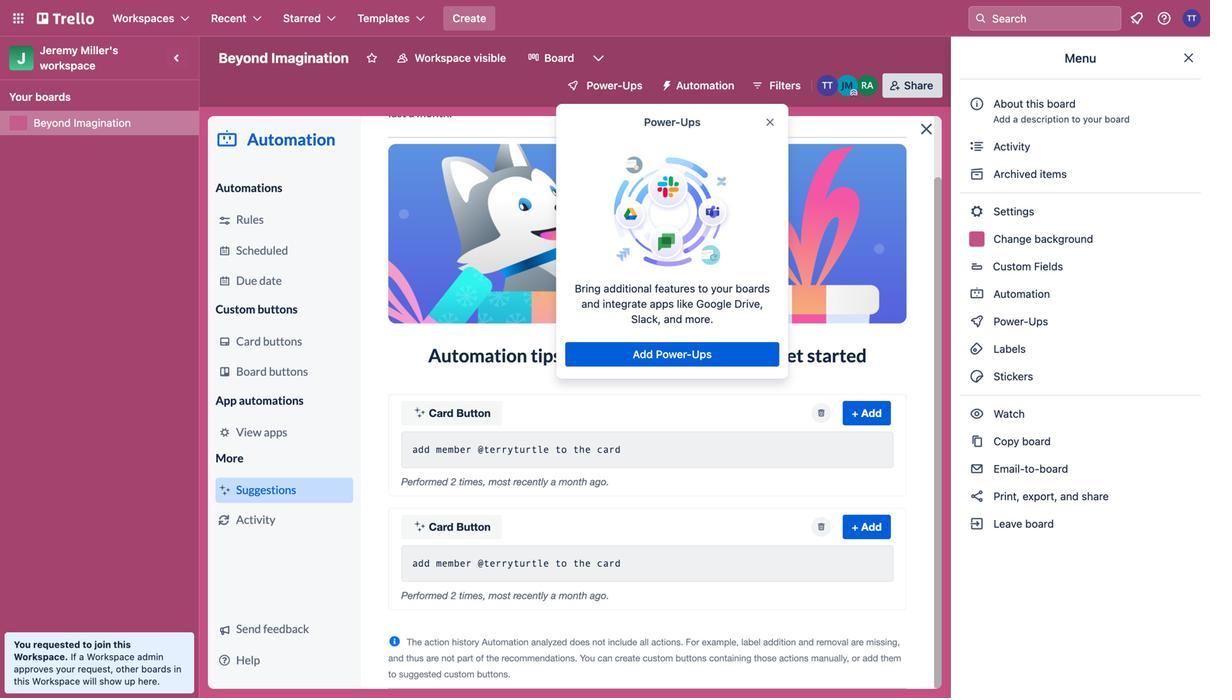 Task type: vqa. For each thing, say whether or not it's contained in the screenshot.
the items
yes



Task type: describe. For each thing, give the bounding box(es) containing it.
share
[[1082, 491, 1109, 503]]

bring
[[575, 283, 601, 295]]

terry turtle (terryturtle) image inside primary element
[[1183, 9, 1201, 28]]

copy board
[[991, 436, 1051, 448]]

star or unstar board image
[[366, 52, 378, 64]]

sm image inside automation button
[[655, 73, 676, 95]]

bring additional features to your boards and integrate apps like google drive, slack, and more.
[[575, 283, 770, 326]]

automation inside button
[[676, 79, 735, 92]]

your
[[9, 91, 33, 103]]

power-ups button
[[556, 73, 652, 98]]

archived items
[[991, 168, 1067, 180]]

slack,
[[632, 313, 661, 326]]

jeremy
[[40, 44, 78, 57]]

add power-ups button
[[566, 343, 780, 367]]

ups down automation button
[[681, 116, 701, 128]]

apps
[[650, 298, 674, 310]]

your boards
[[9, 91, 71, 103]]

Search field
[[987, 7, 1121, 30]]

copy
[[994, 436, 1020, 448]]

about
[[994, 98, 1024, 110]]

sm image for settings
[[970, 204, 985, 219]]

to inside bring additional features to your boards and integrate apps like google drive, slack, and more.
[[698, 283, 708, 295]]

leave board link
[[961, 512, 1201, 537]]

email-
[[994, 463, 1025, 476]]

primary element
[[0, 0, 1211, 37]]

create button
[[444, 6, 496, 31]]

power-ups inside power-ups button
[[587, 79, 643, 92]]

print,
[[994, 491, 1020, 503]]

open information menu image
[[1157, 11, 1172, 26]]

sm image for stickers
[[970, 369, 985, 385]]

in
[[174, 665, 182, 675]]

power- down automation button
[[644, 116, 681, 128]]

search image
[[975, 12, 987, 24]]

if
[[71, 652, 76, 663]]

your inside about this board add a description to your board
[[1084, 114, 1103, 125]]

this inside 'you requested to join this workspace.'
[[113, 640, 131, 651]]

create
[[453, 12, 487, 24]]

copy board link
[[961, 430, 1201, 454]]

recent button
[[202, 6, 271, 31]]

starred button
[[274, 6, 345, 31]]

jeremy miller (jeremymiller198) image
[[837, 75, 859, 96]]

sm image for activity
[[970, 139, 985, 154]]

starred
[[283, 12, 321, 24]]

custom fields
[[993, 260, 1064, 273]]

sm image for watch
[[970, 407, 985, 422]]

0 horizontal spatial workspace
[[32, 677, 80, 688]]

imagination inside board name text field
[[271, 50, 349, 66]]

sm image for automation
[[970, 287, 985, 302]]

power- up labels
[[994, 315, 1029, 328]]

settings link
[[961, 200, 1201, 224]]

filters button
[[747, 73, 806, 98]]

approves
[[14, 665, 53, 675]]

sm image for archived items
[[970, 167, 985, 182]]

sm image for leave board
[[970, 517, 985, 532]]

sm image for labels
[[970, 342, 985, 357]]

additional
[[604, 283, 652, 295]]

add inside button
[[633, 348, 653, 361]]

email-to-board link
[[961, 457, 1201, 482]]

workspaces button
[[103, 6, 199, 31]]

print, export, and share link
[[961, 485, 1201, 509]]

add inside about this board add a description to your board
[[994, 114, 1011, 125]]

settings
[[991, 205, 1035, 218]]

workspace visible
[[415, 52, 506, 64]]

you requested to join this workspace.
[[14, 640, 131, 663]]

watch
[[991, 408, 1028, 421]]

board up description
[[1047, 98, 1076, 110]]

change background link
[[961, 227, 1201, 252]]

1 horizontal spatial and
[[664, 313, 683, 326]]

features
[[655, 283, 696, 295]]

like
[[677, 298, 694, 310]]

export,
[[1023, 491, 1058, 503]]

beyond inside board name text field
[[219, 50, 268, 66]]

activity
[[991, 140, 1031, 153]]

watch link
[[961, 402, 1201, 427]]

power- down more.
[[656, 348, 692, 361]]

to inside 'you requested to join this workspace.'
[[83, 640, 92, 651]]

board up the to-
[[1023, 436, 1051, 448]]

ruby anderson (rubyanderson7) image
[[857, 75, 878, 96]]

background
[[1035, 233, 1094, 245]]

drive,
[[735, 298, 763, 310]]

1 vertical spatial workspace
[[87, 652, 135, 663]]

change
[[994, 233, 1032, 245]]

close popover image
[[764, 116, 777, 128]]

power-ups link
[[961, 310, 1201, 334]]

request,
[[78, 665, 113, 675]]

items
[[1040, 168, 1067, 180]]

0 horizontal spatial beyond imagination
[[34, 117, 131, 129]]

board link
[[519, 46, 584, 70]]

custom fields button
[[961, 255, 1201, 279]]

recent
[[211, 12, 246, 24]]

if a workspace admin approves your request, other boards in this workspace will show up here.
[[14, 652, 182, 688]]

workspace
[[40, 59, 96, 72]]

0 horizontal spatial and
[[582, 298, 600, 310]]

to-
[[1025, 463, 1040, 476]]

archived
[[994, 168, 1037, 180]]

email-to-board
[[991, 463, 1069, 476]]

stickers
[[991, 371, 1034, 383]]

sm image for power-ups
[[970, 314, 985, 330]]

print, export, and share
[[991, 491, 1109, 503]]



Task type: locate. For each thing, give the bounding box(es) containing it.
power-
[[587, 79, 623, 92], [644, 116, 681, 128], [994, 315, 1029, 328], [656, 348, 692, 361]]

this
[[1027, 98, 1045, 110], [113, 640, 131, 651], [14, 677, 30, 688]]

0 horizontal spatial a
[[79, 652, 84, 663]]

here.
[[138, 677, 160, 688]]

imagination
[[271, 50, 349, 66], [74, 117, 131, 129]]

power-ups inside power-ups link
[[991, 315, 1052, 328]]

customize views image
[[591, 50, 607, 66]]

share
[[904, 79, 934, 92]]

requested
[[33, 640, 80, 651]]

google
[[697, 298, 732, 310]]

workspace down approves
[[32, 677, 80, 688]]

a inside about this board add a description to your board
[[1013, 114, 1019, 125]]

boards down admin
[[141, 665, 171, 675]]

0 vertical spatial terry turtle (terryturtle) image
[[1183, 9, 1201, 28]]

power- down customize views icon
[[587, 79, 623, 92]]

your
[[1084, 114, 1103, 125], [711, 283, 733, 295], [56, 665, 75, 675]]

sm image inside watch link
[[970, 407, 985, 422]]

2 vertical spatial to
[[83, 640, 92, 651]]

2 horizontal spatial and
[[1061, 491, 1079, 503]]

workspace visible button
[[387, 46, 515, 70]]

sm image for email-to-board
[[970, 462, 985, 477]]

sm image left the email- at the bottom
[[970, 462, 985, 477]]

a right if
[[79, 652, 84, 663]]

0 vertical spatial boards
[[35, 91, 71, 103]]

labels link
[[961, 337, 1201, 362]]

your up activity link
[[1084, 114, 1103, 125]]

terry turtle (terryturtle) image right open information menu icon
[[1183, 9, 1201, 28]]

ups
[[623, 79, 643, 92], [681, 116, 701, 128], [1029, 315, 1049, 328], [692, 348, 712, 361]]

jeremy miller's workspace
[[40, 44, 121, 72]]

about this board add a description to your board
[[994, 98, 1130, 125]]

1 vertical spatial beyond
[[34, 117, 71, 129]]

a inside if a workspace admin approves your request, other boards in this workspace will show up here.
[[79, 652, 84, 663]]

power-ups up labels
[[991, 315, 1052, 328]]

to
[[1072, 114, 1081, 125], [698, 283, 708, 295], [83, 640, 92, 651]]

add power-ups
[[633, 348, 712, 361]]

imagination down your boards with 1 items element
[[74, 117, 131, 129]]

up
[[124, 677, 135, 688]]

1 horizontal spatial add
[[994, 114, 1011, 125]]

sm image inside settings link
[[970, 204, 985, 219]]

integrate
[[603, 298, 647, 310]]

0 horizontal spatial boards
[[35, 91, 71, 103]]

automation link
[[961, 282, 1201, 307]]

sm image inside archived items link
[[970, 167, 985, 182]]

workspace.
[[14, 652, 68, 663]]

terry turtle (terryturtle) image
[[1183, 9, 1201, 28], [817, 75, 839, 96]]

1 vertical spatial imagination
[[74, 117, 131, 129]]

0 vertical spatial this
[[1027, 98, 1045, 110]]

beyond imagination inside board name text field
[[219, 50, 349, 66]]

1 vertical spatial automation
[[991, 288, 1051, 301]]

4 sm image from the top
[[970, 314, 985, 330]]

sm image left watch
[[970, 407, 985, 422]]

sm image inside the email-to-board link
[[970, 462, 985, 477]]

board down export,
[[1026, 518, 1054, 531]]

this inside about this board add a description to your board
[[1027, 98, 1045, 110]]

2 vertical spatial boards
[[141, 665, 171, 675]]

2 horizontal spatial your
[[1084, 114, 1103, 125]]

0 horizontal spatial beyond
[[34, 117, 71, 129]]

add down about
[[994, 114, 1011, 125]]

0 horizontal spatial add
[[633, 348, 653, 361]]

to up activity link
[[1072, 114, 1081, 125]]

board up activity link
[[1105, 114, 1130, 125]]

1 horizontal spatial a
[[1013, 114, 1019, 125]]

0 notifications image
[[1128, 9, 1146, 28]]

automation down custom fields
[[991, 288, 1051, 301]]

sm image left activity
[[970, 139, 985, 154]]

0 horizontal spatial to
[[83, 640, 92, 651]]

board
[[545, 52, 575, 64]]

to left join
[[83, 640, 92, 651]]

0 horizontal spatial imagination
[[74, 117, 131, 129]]

Board name text field
[[211, 46, 357, 70]]

sm image
[[655, 73, 676, 95], [970, 139, 985, 154], [970, 342, 985, 357], [970, 369, 985, 385], [970, 407, 985, 422], [970, 462, 985, 477]]

boards up the drive,
[[736, 283, 770, 295]]

0 vertical spatial your
[[1084, 114, 1103, 125]]

1 horizontal spatial imagination
[[271, 50, 349, 66]]

sm image for print, export, and share
[[970, 489, 985, 505]]

you
[[14, 640, 31, 651]]

3 sm image from the top
[[970, 287, 985, 302]]

beyond
[[219, 50, 268, 66], [34, 117, 71, 129]]

boards inside if a workspace admin approves your request, other boards in this workspace will show up here.
[[141, 665, 171, 675]]

1 vertical spatial a
[[79, 652, 84, 663]]

and
[[582, 298, 600, 310], [664, 313, 683, 326], [1061, 491, 1079, 503]]

add
[[994, 114, 1011, 125], [633, 348, 653, 361]]

1 vertical spatial beyond imagination
[[34, 117, 131, 129]]

this inside if a workspace admin approves your request, other boards in this workspace will show up here.
[[14, 677, 30, 688]]

automation
[[676, 79, 735, 92], [991, 288, 1051, 301]]

0 vertical spatial workspace
[[415, 52, 471, 64]]

1 horizontal spatial this
[[113, 640, 131, 651]]

and down apps
[[664, 313, 683, 326]]

sm image right power-ups button on the top of the page
[[655, 73, 676, 95]]

workspace navigation collapse icon image
[[167, 47, 188, 69]]

sm image inside leave board link
[[970, 517, 985, 532]]

ups down automation "link"
[[1029, 315, 1049, 328]]

0 vertical spatial beyond
[[219, 50, 268, 66]]

change background
[[991, 233, 1094, 245]]

this right join
[[113, 640, 131, 651]]

0 vertical spatial beyond imagination
[[219, 50, 349, 66]]

custom
[[993, 260, 1032, 273]]

0 horizontal spatial power-ups
[[587, 79, 643, 92]]

0 vertical spatial and
[[582, 298, 600, 310]]

2 horizontal spatial power-ups
[[991, 315, 1052, 328]]

1 vertical spatial add
[[633, 348, 653, 361]]

this member is an admin of this board. image
[[851, 89, 858, 96]]

boards
[[35, 91, 71, 103], [736, 283, 770, 295], [141, 665, 171, 675]]

workspace left visible
[[415, 52, 471, 64]]

leave board
[[991, 518, 1054, 531]]

2 sm image from the top
[[970, 204, 985, 219]]

2 horizontal spatial this
[[1027, 98, 1045, 110]]

2 vertical spatial workspace
[[32, 677, 80, 688]]

1 horizontal spatial to
[[698, 283, 708, 295]]

sm image inside copy board link
[[970, 434, 985, 450]]

your up google
[[711, 283, 733, 295]]

0 horizontal spatial your
[[56, 665, 75, 675]]

boards right your
[[35, 91, 71, 103]]

fields
[[1035, 260, 1064, 273]]

other
[[116, 665, 139, 675]]

1 vertical spatial your
[[711, 283, 733, 295]]

0 horizontal spatial this
[[14, 677, 30, 688]]

sm image inside activity link
[[970, 139, 985, 154]]

beyond imagination down starred
[[219, 50, 349, 66]]

7 sm image from the top
[[970, 517, 985, 532]]

labels
[[991, 343, 1026, 356]]

workspace inside button
[[415, 52, 471, 64]]

your inside if a workspace admin approves your request, other boards in this workspace will show up here.
[[56, 665, 75, 675]]

sm image inside power-ups link
[[970, 314, 985, 330]]

automation inside "link"
[[991, 288, 1051, 301]]

admin
[[137, 652, 164, 663]]

1 horizontal spatial boards
[[141, 665, 171, 675]]

0 horizontal spatial terry turtle (terryturtle) image
[[817, 75, 839, 96]]

2 vertical spatial power-ups
[[991, 315, 1052, 328]]

1 vertical spatial this
[[113, 640, 131, 651]]

ups left automation button
[[623, 79, 643, 92]]

workspace down join
[[87, 652, 135, 663]]

1 horizontal spatial beyond imagination
[[219, 50, 349, 66]]

beyond down 'recent' popup button
[[219, 50, 268, 66]]

beyond imagination
[[219, 50, 349, 66], [34, 117, 131, 129]]

board
[[1047, 98, 1076, 110], [1105, 114, 1130, 125], [1023, 436, 1051, 448], [1040, 463, 1069, 476], [1026, 518, 1054, 531]]

back to home image
[[37, 6, 94, 31]]

boards inside bring additional features to your boards and integrate apps like google drive, slack, and more.
[[736, 283, 770, 295]]

archived items link
[[961, 162, 1201, 187]]

1 horizontal spatial your
[[711, 283, 733, 295]]

power-ups down automation button
[[644, 116, 701, 128]]

board up print, export, and share
[[1040, 463, 1069, 476]]

this up description
[[1027, 98, 1045, 110]]

a down about
[[1013, 114, 1019, 125]]

0 vertical spatial add
[[994, 114, 1011, 125]]

description
[[1021, 114, 1070, 125]]

sm image inside labels link
[[970, 342, 985, 357]]

power-ups down customize views icon
[[587, 79, 643, 92]]

terry turtle (terryturtle) image left this member is an admin of this board. icon
[[817, 75, 839, 96]]

no enabled plugins icon image
[[610, 156, 735, 268]]

2 horizontal spatial workspace
[[415, 52, 471, 64]]

0 vertical spatial power-ups
[[587, 79, 643, 92]]

1 vertical spatial boards
[[736, 283, 770, 295]]

your down if
[[56, 665, 75, 675]]

to inside about this board add a description to your board
[[1072, 114, 1081, 125]]

your boards with 1 items element
[[9, 88, 182, 106]]

1 horizontal spatial terry turtle (terryturtle) image
[[1183, 9, 1201, 28]]

sm image inside stickers link
[[970, 369, 985, 385]]

beyond imagination link
[[34, 115, 190, 131]]

and down bring on the top
[[582, 298, 600, 310]]

sm image left stickers at the bottom right
[[970, 369, 985, 385]]

6 sm image from the top
[[970, 489, 985, 505]]

automation button
[[655, 73, 744, 98]]

1 horizontal spatial power-ups
[[644, 116, 701, 128]]

1 vertical spatial terry turtle (terryturtle) image
[[817, 75, 839, 96]]

5 sm image from the top
[[970, 434, 985, 450]]

1 horizontal spatial workspace
[[87, 652, 135, 663]]

0 horizontal spatial automation
[[676, 79, 735, 92]]

0 vertical spatial imagination
[[271, 50, 349, 66]]

imagination down the starred dropdown button
[[271, 50, 349, 66]]

join
[[94, 640, 111, 651]]

will
[[83, 677, 97, 688]]

2 horizontal spatial boards
[[736, 283, 770, 295]]

ups down more.
[[692, 348, 712, 361]]

1 vertical spatial to
[[698, 283, 708, 295]]

leave
[[994, 518, 1023, 531]]

miller's
[[81, 44, 118, 57]]

2 horizontal spatial to
[[1072, 114, 1081, 125]]

1 horizontal spatial automation
[[991, 288, 1051, 301]]

menu
[[1065, 51, 1097, 65]]

sm image
[[970, 167, 985, 182], [970, 204, 985, 219], [970, 287, 985, 302], [970, 314, 985, 330], [970, 434, 985, 450], [970, 489, 985, 505], [970, 517, 985, 532]]

templates button
[[348, 6, 434, 31]]

0 vertical spatial automation
[[676, 79, 735, 92]]

sm image left labels
[[970, 342, 985, 357]]

show
[[99, 677, 122, 688]]

to up google
[[698, 283, 708, 295]]

share button
[[883, 73, 943, 98]]

filters
[[770, 79, 801, 92]]

j
[[17, 49, 26, 67]]

1 sm image from the top
[[970, 167, 985, 182]]

2 vertical spatial your
[[56, 665, 75, 675]]

0 vertical spatial a
[[1013, 114, 1019, 125]]

stickers link
[[961, 365, 1201, 389]]

workspaces
[[112, 12, 174, 24]]

sm image for copy board
[[970, 434, 985, 450]]

1 horizontal spatial beyond
[[219, 50, 268, 66]]

beyond imagination down your boards with 1 items element
[[34, 117, 131, 129]]

more.
[[685, 313, 714, 326]]

visible
[[474, 52, 506, 64]]

power-ups
[[587, 79, 643, 92], [644, 116, 701, 128], [991, 315, 1052, 328]]

1 vertical spatial power-ups
[[644, 116, 701, 128]]

and left share
[[1061, 491, 1079, 503]]

automation left the 'filters' button
[[676, 79, 735, 92]]

sm image inside automation "link"
[[970, 287, 985, 302]]

2 vertical spatial this
[[14, 677, 30, 688]]

a
[[1013, 114, 1019, 125], [79, 652, 84, 663]]

1 vertical spatial and
[[664, 313, 683, 326]]

your inside bring additional features to your boards and integrate apps like google drive, slack, and more.
[[711, 283, 733, 295]]

sm image inside print, export, and share link
[[970, 489, 985, 505]]

add down slack,
[[633, 348, 653, 361]]

activity link
[[961, 135, 1201, 159]]

2 vertical spatial and
[[1061, 491, 1079, 503]]

templates
[[358, 12, 410, 24]]

beyond down 'your boards'
[[34, 117, 71, 129]]

0 vertical spatial to
[[1072, 114, 1081, 125]]

this down approves
[[14, 677, 30, 688]]



